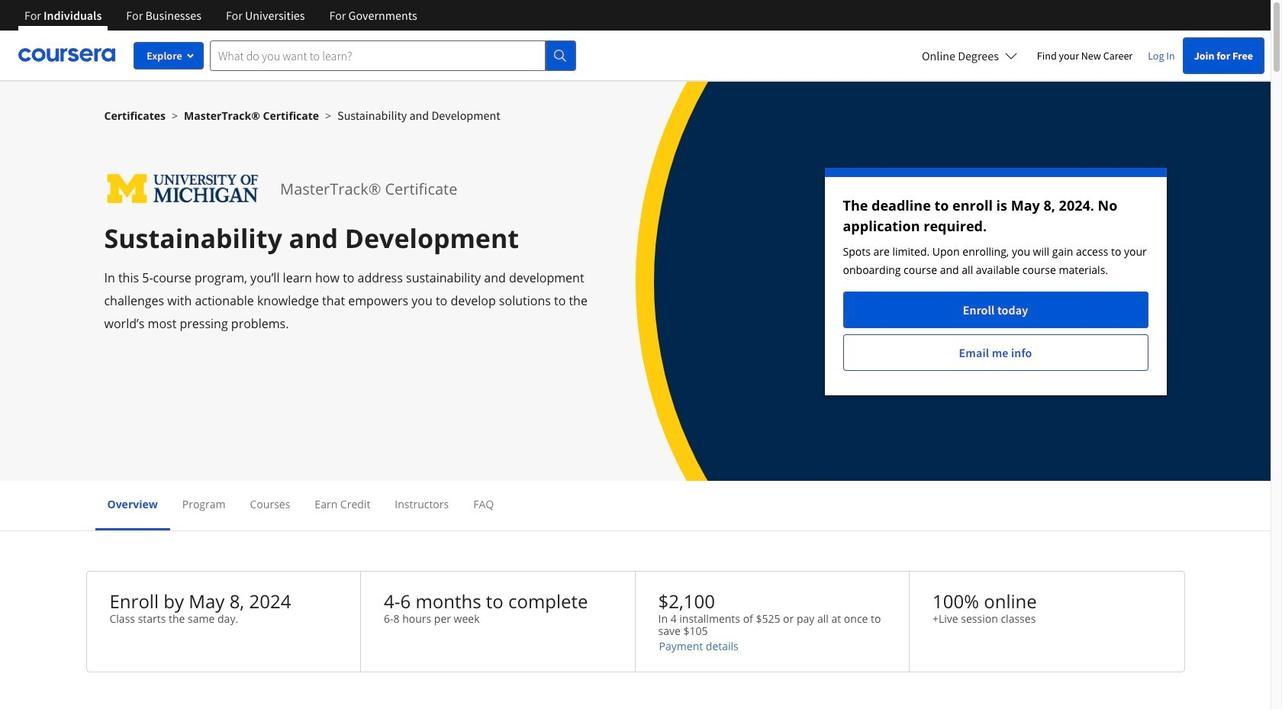 Task type: locate. For each thing, give the bounding box(es) containing it.
None search field
[[210, 40, 577, 71]]

certificate menu element
[[95, 481, 1176, 531]]

coursera image
[[18, 43, 115, 67]]

university of michigan image
[[104, 168, 262, 210]]

What do you want to learn? text field
[[210, 40, 546, 71]]

banner navigation
[[12, 0, 430, 42]]

status
[[825, 168, 1167, 396]]



Task type: vqa. For each thing, say whether or not it's contained in the screenshot.
Work Works:
no



